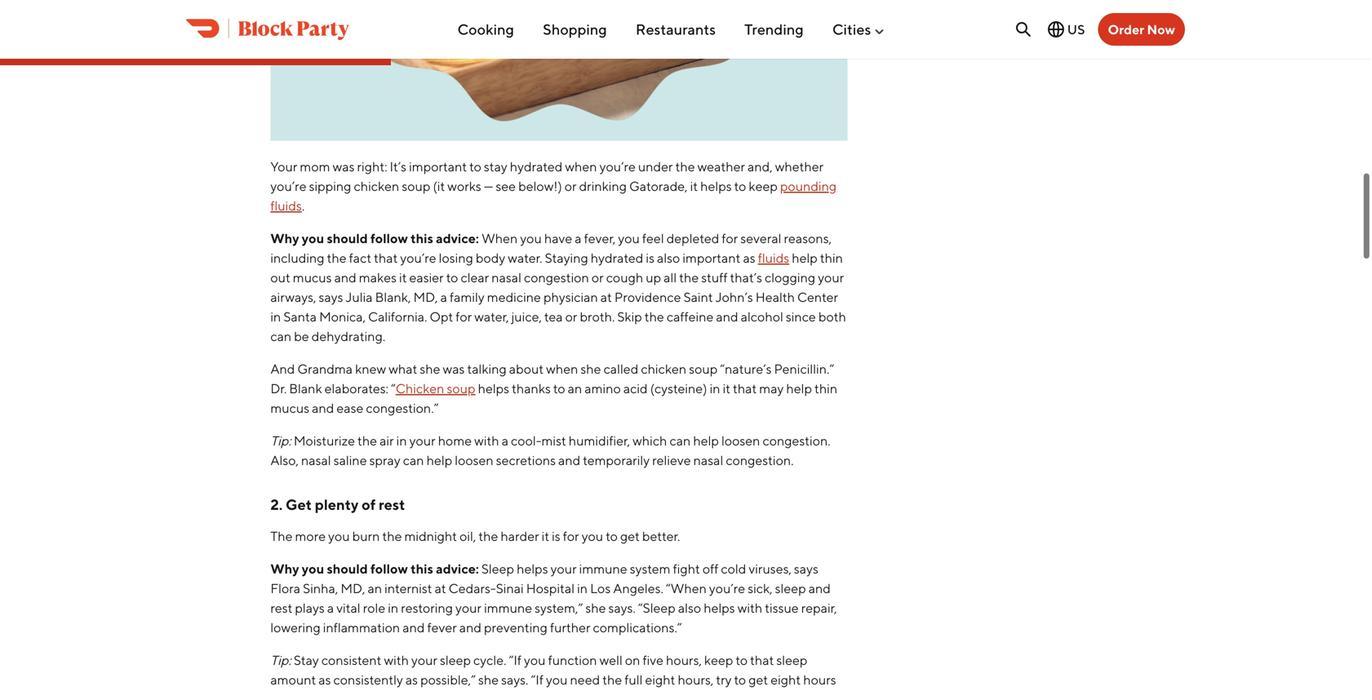 Task type: locate. For each thing, give the bounding box(es) containing it.
more
[[295, 529, 326, 544]]

md, inside help thin out mucus and makes it easier to clear nasal congestion or cough up all the stuff that's clogging your airways, says julia blank, md, a family medicine physician at providence saint john's health center in santa monica, california. opt for water, juice, tea or broth. skip the caffeine and alcohol since both can be dehydrating.
[[414, 290, 438, 305]]

it up blank,
[[399, 270, 407, 285]]

1 why you should follow this advice: from the top
[[271, 231, 482, 246]]

0 vertical spatial says
[[319, 290, 343, 305]]

weather
[[698, 159, 746, 174]]

in right air
[[397, 433, 407, 449]]

0 vertical spatial at
[[601, 290, 612, 305]]

1 vertical spatial with
[[738, 600, 763, 616]]

that down "tissue"
[[751, 653, 774, 668]]

also up all
[[657, 250, 680, 266]]

1 vertical spatial rest
[[271, 600, 293, 616]]

0 horizontal spatial at
[[435, 581, 446, 596]]

1 why from the top
[[271, 231, 299, 246]]

2 horizontal spatial soup
[[689, 361, 718, 377]]

0 horizontal spatial rest
[[271, 600, 293, 616]]

0 horizontal spatial was
[[333, 159, 355, 174]]

eight down five at the left of the page
[[645, 672, 676, 688]]

is inside when you have a fever, you feel depleted for several reasons, including the fact that you're losing body water. staying hydrated is also important as
[[646, 250, 655, 266]]

see
[[496, 178, 516, 194]]

help down reasons,
[[792, 250, 818, 266]]

1 horizontal spatial at
[[601, 290, 612, 305]]

0 vertical spatial "if
[[509, 653, 522, 668]]

1 vertical spatial says.
[[501, 672, 529, 688]]

congestion."
[[366, 401, 439, 416]]

restoring
[[401, 600, 453, 616]]

0 vertical spatial or
[[565, 178, 577, 194]]

1 vertical spatial thin
[[815, 381, 838, 397]]

cool-
[[511, 433, 542, 449]]

should for md,
[[327, 561, 368, 577]]

for left "several" on the right
[[722, 231, 738, 246]]

1 vertical spatial md,
[[341, 581, 365, 596]]

get
[[286, 496, 312, 514]]

sleep
[[482, 561, 514, 577]]

0 vertical spatial advice:
[[436, 231, 479, 246]]

1 this from the top
[[411, 231, 433, 246]]

keep down and,
[[749, 178, 778, 194]]

2 eight from the left
[[771, 672, 801, 688]]

2 advice: from the top
[[436, 561, 479, 577]]

for inside when you have a fever, you feel depleted for several reasons, including the fact that you're losing body water. staying hydrated is also important as
[[722, 231, 738, 246]]

2 follow from the top
[[371, 561, 408, 577]]

was up sipping
[[333, 159, 355, 174]]

1 vertical spatial should
[[327, 561, 368, 577]]

1 vertical spatial also
[[678, 600, 702, 616]]

at
[[601, 290, 612, 305], [435, 581, 446, 596]]

also inside when you have a fever, you feel depleted for several reasons, including the fact that you're losing body water. staying hydrated is also important as
[[657, 250, 680, 266]]

2 vertical spatial with
[[384, 653, 409, 668]]

it down the weather
[[691, 178, 698, 194]]

stay
[[484, 159, 508, 174]]

water,
[[475, 309, 509, 325]]

family
[[450, 290, 485, 305]]

nasal down moisturize
[[301, 453, 331, 468]]

1 advice: from the top
[[436, 231, 479, 246]]

sleep
[[775, 581, 807, 596], [440, 653, 471, 668], [777, 653, 808, 668]]

cxblog dd sicktips fluids image
[[271, 0, 848, 141]]

soup up (cysteine)
[[689, 361, 718, 377]]

helps inside the helps thanks to an amino acid (cysteine) in it that may help thin mucus and ease congestion."
[[478, 381, 510, 397]]

1 tip: from the top
[[271, 433, 291, 449]]

an left amino
[[568, 381, 582, 397]]

helps up the hospital
[[517, 561, 548, 577]]

restaurants
[[636, 21, 716, 38]]

says inside help thin out mucus and makes it easier to clear nasal congestion or cough up all the stuff that's clogging your airways, says julia blank, md, a family medicine physician at providence saint john's health center in santa monica, california. opt for water, juice, tea or broth. skip the caffeine and alcohol since both can be dehydrating.
[[319, 290, 343, 305]]

0 vertical spatial important
[[409, 159, 467, 174]]

0 horizontal spatial md,
[[341, 581, 365, 596]]

and inside the helps thanks to an amino acid (cysteine) in it that may help thin mucus and ease congestion."
[[312, 401, 334, 416]]

was up chicken soup link in the bottom of the page
[[443, 361, 465, 377]]

the inside when you have a fever, you feel depleted for several reasons, including the fact that you're losing body water. staying hydrated is also important as
[[327, 250, 347, 266]]

important inside the your mom was right: it's important to stay hydrated when you're under the weather and, whether you're sipping chicken soup (it works — see below!) or drinking gatorade, it helps to keep
[[409, 159, 467, 174]]

soup inside and grandma knew what she was talking about when she called chicken soup "nature's penicillin." dr. blank elaborates: "
[[689, 361, 718, 377]]

keep up try
[[705, 653, 734, 668]]

with down sick,
[[738, 600, 763, 616]]

mucus inside the helps thanks to an amino acid (cysteine) in it that may help thin mucus and ease congestion."
[[271, 401, 310, 416]]

the right under
[[676, 159, 695, 174]]

hydrated up 'cough'
[[591, 250, 644, 266]]

0 vertical spatial soup
[[402, 178, 431, 194]]

the
[[676, 159, 695, 174], [327, 250, 347, 266], [680, 270, 699, 285], [645, 309, 665, 325], [358, 433, 377, 449], [383, 529, 402, 544], [479, 529, 498, 544], [603, 672, 622, 688]]

julia
[[346, 290, 373, 305]]

1 horizontal spatial eight
[[771, 672, 801, 688]]

md, down easier
[[414, 290, 438, 305]]

2 vertical spatial can
[[403, 453, 424, 468]]

trending link
[[745, 14, 804, 45]]

stay
[[294, 653, 319, 668]]

congestion.
[[763, 433, 831, 449], [726, 453, 794, 468]]

2 should from the top
[[327, 561, 368, 577]]

water.
[[508, 250, 543, 266]]

santa
[[284, 309, 317, 325]]

0 horizontal spatial for
[[456, 309, 472, 325]]

thin inside the helps thanks to an amino acid (cysteine) in it that may help thin mucus and ease congestion."
[[815, 381, 838, 397]]

the
[[271, 529, 293, 544]]

1 horizontal spatial fluids
[[758, 250, 790, 266]]

0 horizontal spatial "if
[[509, 653, 522, 668]]

why up flora
[[271, 561, 299, 577]]

you left feel
[[618, 231, 640, 246]]

sleep helps your immune system fight off cold viruses, says flora sinha, md, an internist at cedars-sinai hospital in los angeles. "when you're sick, sleep and rest plays a vital role in restoring your immune system," she says. "sleep also helps with tissue repair, lowering inflammation and fever and preventing further complications."
[[271, 561, 838, 636]]

or right tea
[[566, 309, 578, 325]]

why you should follow this advice:
[[271, 231, 482, 246], [271, 561, 479, 577]]

midnight
[[405, 529, 457, 544]]

1 vertical spatial immune
[[484, 600, 533, 616]]

a right have
[[575, 231, 582, 246]]

help right which
[[694, 433, 719, 449]]

hydrated inside the your mom was right: it's important to stay hydrated when you're under the weather and, whether you're sipping chicken soup (it works — see below!) or drinking gatorade, it helps to keep
[[510, 159, 563, 174]]

help down 'penicillin."'
[[787, 381, 813, 397]]

the more you burn the midnight oil, the harder it is for you to get better.
[[271, 529, 683, 544]]

five
[[643, 653, 664, 668]]

0 vertical spatial why
[[271, 231, 299, 246]]

your up "possible,"" in the bottom left of the page
[[412, 653, 438, 668]]

says. up complications."
[[609, 600, 636, 616]]

the inside the your mom was right: it's important to stay hydrated when you're under the weather and, whether you're sipping chicken soup (it works — see below!) or drinking gatorade, it helps to keep
[[676, 159, 695, 174]]

0 horizontal spatial eight
[[645, 672, 676, 688]]

0 horizontal spatial says.
[[501, 672, 529, 688]]

0 vertical spatial get
[[621, 529, 640, 544]]

fluids link
[[758, 250, 790, 266]]

0 horizontal spatial get
[[621, 529, 640, 544]]

1 vertical spatial that
[[733, 381, 757, 397]]

important inside when you have a fever, you feel depleted for several reasons, including the fact that you're losing body water. staying hydrated is also important as
[[683, 250, 741, 266]]

hydrated inside when you have a fever, you feel depleted for several reasons, including the fact that you're losing body water. staying hydrated is also important as
[[591, 250, 644, 266]]

rest down flora
[[271, 600, 293, 616]]

helps down the weather
[[701, 178, 732, 194]]

eight
[[645, 672, 676, 688], [771, 672, 801, 688]]

she inside stay consistent with your sleep cycle. "if you function well on five hours, keep to that sleep amount as consistently as possible," she says. "if you need the full eight hours, try to get eight hour
[[478, 672, 499, 688]]

thin down reasons,
[[821, 250, 843, 266]]

why
[[271, 231, 299, 246], [271, 561, 299, 577]]

1 vertical spatial when
[[546, 361, 578, 377]]

also down "when
[[678, 600, 702, 616]]

1 horizontal spatial keep
[[749, 178, 778, 194]]

helps
[[701, 178, 732, 194], [478, 381, 510, 397], [517, 561, 548, 577], [704, 600, 736, 616]]

mucus inside help thin out mucus and makes it easier to clear nasal congestion or cough up all the stuff that's clogging your airways, says julia blank, md, a family medicine physician at providence saint john's health center in santa monica, california. opt for water, juice, tea or broth. skip the caffeine and alcohol since both can be dehydrating.
[[293, 270, 332, 285]]

2 vertical spatial for
[[563, 529, 579, 544]]

this up internist
[[411, 561, 433, 577]]

0 vertical spatial for
[[722, 231, 738, 246]]

soup down talking
[[447, 381, 476, 397]]

los
[[590, 581, 611, 596]]

1 vertical spatial says
[[794, 561, 819, 577]]

0 vertical spatial that
[[374, 250, 398, 266]]

system
[[630, 561, 671, 577]]

why you should follow this advice: for fact
[[271, 231, 482, 246]]

md, inside sleep helps your immune system fight off cold viruses, says flora sinha, md, an internist at cedars-sinai hospital in los angeles. "when you're sick, sleep and rest plays a vital role in restoring your immune system," she says. "sleep also helps with tissue repair, lowering inflammation and fever and preventing further complications."
[[341, 581, 365, 596]]

advice: up losing
[[436, 231, 479, 246]]

role
[[363, 600, 386, 616]]

as up that's
[[743, 250, 756, 266]]

cooking link
[[458, 14, 514, 45]]

thin down 'penicillin."'
[[815, 381, 838, 397]]

0 horizontal spatial important
[[409, 159, 467, 174]]

2. get plenty of rest
[[271, 496, 405, 514]]

advice: for losing
[[436, 231, 479, 246]]

now
[[1148, 22, 1176, 37]]

gatorade,
[[630, 178, 688, 194]]

1 should from the top
[[327, 231, 368, 246]]

you left function
[[524, 653, 546, 668]]

mucus down including
[[293, 270, 332, 285]]

1 horizontal spatial hydrated
[[591, 250, 644, 266]]

2 horizontal spatial for
[[722, 231, 738, 246]]

you up including
[[302, 231, 324, 246]]

the down "well"
[[603, 672, 622, 688]]

pounding fluids
[[271, 178, 837, 214]]

immune up los
[[579, 561, 628, 577]]

a
[[575, 231, 582, 246], [441, 290, 447, 305], [502, 433, 509, 449], [327, 600, 334, 616]]

2 why from the top
[[271, 561, 299, 577]]

she down los
[[586, 600, 606, 616]]

0 vertical spatial follow
[[371, 231, 408, 246]]

can left be on the left top
[[271, 329, 292, 344]]

immune
[[579, 561, 628, 577], [484, 600, 533, 616]]

fluids inside "pounding fluids"
[[271, 198, 302, 214]]

0 horizontal spatial an
[[368, 581, 382, 596]]

1 horizontal spatial immune
[[579, 561, 628, 577]]

0 vertical spatial says.
[[609, 600, 636, 616]]

"
[[391, 381, 396, 397]]

1 horizontal spatial important
[[683, 250, 741, 266]]

1 vertical spatial an
[[368, 581, 382, 596]]

0 vertical spatial an
[[568, 381, 582, 397]]

that down ""nature's"
[[733, 381, 757, 397]]

is right harder
[[552, 529, 561, 544]]

important up (it
[[409, 159, 467, 174]]

with inside sleep helps your immune system fight off cold viruses, says flora sinha, md, an internist at cedars-sinai hospital in los angeles. "when you're sick, sleep and rest plays a vital role in restoring your immune system," she says. "sleep also helps with tissue repair, lowering inflammation and fever and preventing further complications."
[[738, 600, 763, 616]]

0 vertical spatial rest
[[379, 496, 405, 514]]

1 horizontal spatial says.
[[609, 600, 636, 616]]

hydrated up below!)
[[510, 159, 563, 174]]

that's
[[730, 270, 763, 285]]

with up consistently
[[384, 653, 409, 668]]

pounding
[[781, 178, 837, 194]]

a inside moisturize the air in your home with a cool-mist humidifier, which can help loosen congestion. also, nasal saline spray can help loosen secretions and temporarily relieve nasal congestion.
[[502, 433, 509, 449]]

at up restoring
[[435, 581, 446, 596]]

0 horizontal spatial is
[[552, 529, 561, 544]]

0 horizontal spatial soup
[[402, 178, 431, 194]]

0 vertical spatial fluids
[[271, 198, 302, 214]]

2 vertical spatial soup
[[447, 381, 476, 397]]

in right (cysteine)
[[710, 381, 721, 397]]

thin inside help thin out mucus and makes it easier to clear nasal congestion or cough up all the stuff that's clogging your airways, says julia blank, md, a family medicine physician at providence saint john's health center in santa monica, california. opt for water, juice, tea or broth. skip the caffeine and alcohol since both can be dehydrating.
[[821, 250, 843, 266]]

says.
[[609, 600, 636, 616], [501, 672, 529, 688]]

advice: up cedars-
[[436, 561, 479, 577]]

elaborates:
[[325, 381, 389, 397]]

1 vertical spatial fluids
[[758, 250, 790, 266]]

nasal inside help thin out mucus and makes it easier to clear nasal congestion or cough up all the stuff that's clogging your airways, says julia blank, md, a family medicine physician at providence saint john's health center in santa monica, california. opt for water, juice, tea or broth. skip the caffeine and alcohol since both can be dehydrating.
[[492, 270, 522, 285]]

"if left need
[[531, 672, 544, 688]]

1 horizontal spatial md,
[[414, 290, 438, 305]]

to inside help thin out mucus and makes it easier to clear nasal congestion or cough up all the stuff that's clogging your airways, says julia blank, md, a family medicine physician at providence saint john's health center in santa monica, california. opt for water, juice, tea or broth. skip the caffeine and alcohol since both can be dehydrating.
[[446, 270, 458, 285]]

soup inside the your mom was right: it's important to stay hydrated when you're under the weather and, whether you're sipping chicken soup (it works — see below!) or drinking gatorade, it helps to keep
[[402, 178, 431, 194]]

a up opt
[[441, 290, 447, 305]]

fluids down your
[[271, 198, 302, 214]]

help
[[792, 250, 818, 266], [787, 381, 813, 397], [694, 433, 719, 449], [427, 453, 453, 468]]

under
[[638, 159, 673, 174]]

up
[[646, 270, 662, 285]]

to inside the helps thanks to an amino acid (cysteine) in it that may help thin mucus and ease congestion."
[[554, 381, 566, 397]]

1 vertical spatial loosen
[[455, 453, 494, 468]]

blank
[[289, 381, 322, 397]]

0 vertical spatial when
[[565, 159, 597, 174]]

0 horizontal spatial keep
[[705, 653, 734, 668]]

system,"
[[535, 600, 583, 616]]

1 vertical spatial hydrated
[[591, 250, 644, 266]]

1 vertical spatial "if
[[531, 672, 544, 688]]

as down stay
[[319, 672, 331, 688]]

1 horizontal spatial loosen
[[722, 433, 761, 449]]

0 vertical spatial hydrated
[[510, 159, 563, 174]]

sleep up "tissue"
[[775, 581, 807, 596]]

md, up vital
[[341, 581, 365, 596]]

nasal right relieve
[[694, 453, 724, 468]]

1 horizontal spatial rest
[[379, 496, 405, 514]]

can up relieve
[[670, 433, 691, 449]]

"sleep
[[638, 600, 676, 616]]

thanks
[[512, 381, 551, 397]]

0 horizontal spatial says
[[319, 290, 343, 305]]

1 vertical spatial congestion.
[[726, 453, 794, 468]]

a left vital
[[327, 600, 334, 616]]

0 vertical spatial keep
[[749, 178, 778, 194]]

1 vertical spatial was
[[443, 361, 465, 377]]

1 horizontal spatial nasal
[[492, 270, 522, 285]]

at inside help thin out mucus and makes it easier to clear nasal congestion or cough up all the stuff that's clogging your airways, says julia blank, md, a family medicine physician at providence saint john's health center in santa monica, california. opt for water, juice, tea or broth. skip the caffeine and alcohol since both can be dehydrating.
[[601, 290, 612, 305]]

0 vertical spatial immune
[[579, 561, 628, 577]]

1 horizontal spatial get
[[749, 672, 769, 688]]

works
[[448, 178, 482, 194]]

0 vertical spatial md,
[[414, 290, 438, 305]]

you up water.
[[520, 231, 542, 246]]

2 why you should follow this advice: from the top
[[271, 561, 479, 577]]

she
[[420, 361, 441, 377], [581, 361, 601, 377], [586, 600, 606, 616], [478, 672, 499, 688]]

fluids down "several" on the right
[[758, 250, 790, 266]]

chicken up (cysteine)
[[641, 361, 687, 377]]

in left santa
[[271, 309, 281, 325]]

help inside the helps thanks to an amino acid (cysteine) in it that may help thin mucus and ease congestion."
[[787, 381, 813, 397]]

you're up drinking
[[600, 159, 636, 174]]

sleep down "tissue"
[[777, 653, 808, 668]]

0 vertical spatial this
[[411, 231, 433, 246]]

penicillin."
[[775, 361, 835, 377]]

1 vertical spatial why you should follow this advice:
[[271, 561, 479, 577]]

you're inside when you have a fever, you feel depleted for several reasons, including the fact that you're losing body water. staying hydrated is also important as
[[400, 250, 437, 266]]

globe line image
[[1047, 20, 1066, 39]]

that up "makes"
[[374, 250, 398, 266]]

should
[[327, 231, 368, 246], [327, 561, 368, 577]]

help thin out mucus and makes it easier to clear nasal congestion or cough up all the stuff that's clogging your airways, says julia blank, md, a family medicine physician at providence saint john's health center in santa monica, california. opt for water, juice, tea or broth. skip the caffeine and alcohol since both can be dehydrating.
[[271, 250, 847, 344]]

fever,
[[584, 231, 616, 246]]

the left fact
[[327, 250, 347, 266]]

have
[[545, 231, 573, 246]]

caffeine
[[667, 309, 714, 325]]

for right harder
[[563, 529, 579, 544]]

help inside help thin out mucus and makes it easier to clear nasal congestion or cough up all the stuff that's clogging your airways, says julia blank, md, a family medicine physician at providence saint john's health center in santa monica, california. opt for water, juice, tea or broth. skip the caffeine and alcohol since both can be dehydrating.
[[792, 250, 818, 266]]

burn
[[352, 529, 380, 544]]

0 horizontal spatial loosen
[[455, 453, 494, 468]]

a inside sleep helps your immune system fight off cold viruses, says flora sinha, md, an internist at cedars-sinai hospital in los angeles. "when you're sick, sleep and rest plays a vital role in restoring your immune system," she says. "sleep also helps with tissue repair, lowering inflammation and fever and preventing further complications."
[[327, 600, 334, 616]]

advice:
[[436, 231, 479, 246], [436, 561, 479, 577]]

should up fact
[[327, 231, 368, 246]]

when up the helps thanks to an amino acid (cysteine) in it that may help thin mucus and ease congestion." on the bottom of page
[[546, 361, 578, 377]]

may
[[760, 381, 784, 397]]

1 vertical spatial mucus
[[271, 401, 310, 416]]

and right fever
[[460, 620, 482, 636]]

when up drinking
[[565, 159, 597, 174]]

helps down talking
[[478, 381, 510, 397]]

thin
[[821, 250, 843, 266], [815, 381, 838, 397]]

1 vertical spatial at
[[435, 581, 446, 596]]

at up broth.
[[601, 290, 612, 305]]

2 tip: from the top
[[271, 653, 291, 668]]

keep inside the your mom was right: it's important to stay hydrated when you're under the weather and, whether you're sipping chicken soup (it works — see below!) or drinking gatorade, it helps to keep
[[749, 178, 778, 194]]

stuff
[[702, 270, 728, 285]]

"if right cycle.
[[509, 653, 522, 668]]

1 horizontal spatial as
[[406, 672, 418, 688]]

or right below!)
[[565, 178, 577, 194]]

0 horizontal spatial fluids
[[271, 198, 302, 214]]

with right home
[[475, 433, 499, 449]]

stay consistent with your sleep cycle. "if you function well on five hours, keep to that sleep amount as consistently as possible," she says. "if you need the full eight hours, try to get eight hour
[[271, 653, 837, 692]]

why you should follow this advice: up fact
[[271, 231, 482, 246]]

it down ""nature's"
[[723, 381, 731, 397]]

says up monica, at the top
[[319, 290, 343, 305]]

the inside moisturize the air in your home with a cool-mist humidifier, which can help loosen congestion. also, nasal saline spray can help loosen secretions and temporarily relieve nasal congestion.
[[358, 433, 377, 449]]

get inside stay consistent with your sleep cycle. "if you function well on five hours, keep to that sleep amount as consistently as possible," she says. "if you need the full eight hours, try to get eight hour
[[749, 672, 769, 688]]

also inside sleep helps your immune system fight off cold viruses, says flora sinha, md, an internist at cedars-sinai hospital in los angeles. "when you're sick, sleep and rest plays a vital role in restoring your immune system," she says. "sleep also helps with tissue repair, lowering inflammation and fever and preventing further complications."
[[678, 600, 702, 616]]

chicken down right:
[[354, 178, 400, 194]]

"if
[[509, 653, 522, 668], [531, 672, 544, 688]]

about
[[509, 361, 544, 377]]

1 vertical spatial important
[[683, 250, 741, 266]]

1 vertical spatial get
[[749, 672, 769, 688]]

drinking
[[579, 178, 627, 194]]

she down cycle.
[[478, 672, 499, 688]]

loosen down the may
[[722, 433, 761, 449]]

chicken inside and grandma knew what she was talking about when she called chicken soup "nature's penicillin." dr. blank elaborates: "
[[641, 361, 687, 377]]

2 horizontal spatial with
[[738, 600, 763, 616]]

loosen down home
[[455, 453, 494, 468]]

oil,
[[460, 529, 476, 544]]

1 vertical spatial why
[[271, 561, 299, 577]]

tip: for moisturize the air in your home with a cool-mist humidifier, which can help loosen congestion. also, nasal saline spray can help loosen secretions and temporarily relieve nasal congestion.
[[271, 433, 291, 449]]

2 this from the top
[[411, 561, 433, 577]]

1 horizontal spatial was
[[443, 361, 465, 377]]

shopping link
[[543, 14, 607, 45]]

1 vertical spatial chicken
[[641, 361, 687, 377]]

as left "possible,"" in the bottom left of the page
[[406, 672, 418, 688]]

providence
[[615, 290, 681, 305]]

1 follow from the top
[[371, 231, 408, 246]]

inflammation
[[323, 620, 400, 636]]

0 vertical spatial loosen
[[722, 433, 761, 449]]

for down family
[[456, 309, 472, 325]]

this
[[411, 231, 433, 246], [411, 561, 433, 577]]

0 horizontal spatial can
[[271, 329, 292, 344]]

internist
[[385, 581, 432, 596]]



Task type: vqa. For each thing, say whether or not it's contained in the screenshot.
PARTY
no



Task type: describe. For each thing, give the bounding box(es) containing it.
juice,
[[512, 309, 542, 325]]

cooking
[[458, 21, 514, 38]]

it inside the your mom was right: it's important to stay hydrated when you're under the weather and, whether you're sipping chicken soup (it works — see below!) or drinking gatorade, it helps to keep
[[691, 178, 698, 194]]

need
[[570, 672, 600, 688]]

with inside stay consistent with your sleep cycle. "if you function well on five hours, keep to that sleep amount as consistently as possible," she says. "if you need the full eight hours, try to get eight hour
[[384, 653, 409, 668]]

complications."
[[593, 620, 682, 636]]

amount
[[271, 672, 316, 688]]

sipping
[[309, 178, 352, 194]]

the inside stay consistent with your sleep cycle. "if you function well on five hours, keep to that sleep amount as consistently as possible," she says. "if you need the full eight hours, try to get eight hour
[[603, 672, 622, 688]]

sleep inside sleep helps your immune system fight off cold viruses, says flora sinha, md, an internist at cedars-sinai hospital in los angeles. "when you're sick, sleep and rest plays a vital role in restoring your immune system," she says. "sleep also helps with tissue repair, lowering inflammation and fever and preventing further complications."
[[775, 581, 807, 596]]

your down cedars-
[[456, 600, 482, 616]]

your inside stay consistent with your sleep cycle. "if you function well on five hours, keep to that sleep amount as consistently as possible," she says. "if you need the full eight hours, try to get eight hour
[[412, 653, 438, 668]]

helps inside the your mom was right: it's important to stay hydrated when you're under the weather and, whether you're sipping chicken soup (it works — see below!) or drinking gatorade, it helps to keep
[[701, 178, 732, 194]]

it inside help thin out mucus and makes it easier to clear nasal congestion or cough up all the stuff that's clogging your airways, says julia blank, md, a family medicine physician at providence saint john's health center in santa monica, california. opt for water, juice, tea or broth. skip the caffeine and alcohol since both can be dehydrating.
[[399, 270, 407, 285]]

follow for that
[[371, 231, 408, 246]]

us
[[1068, 22, 1086, 37]]

1 horizontal spatial soup
[[447, 381, 476, 397]]

she up chicken soup link in the bottom of the page
[[420, 361, 441, 377]]

chicken soup
[[396, 381, 476, 397]]

sick,
[[748, 581, 773, 596]]

since
[[786, 309, 816, 325]]

depleted
[[667, 231, 720, 246]]

congestion
[[524, 270, 589, 285]]

it right harder
[[542, 529, 550, 544]]

air
[[380, 433, 394, 449]]

viruses,
[[749, 561, 792, 577]]

restaurants link
[[636, 14, 716, 45]]

tip: for stay consistent with your sleep cycle. "if you function well on five hours, keep to that sleep amount as consistently as possible," she says. "if you need the full eight hours, try to get eight hour
[[271, 653, 291, 668]]

california.
[[368, 309, 427, 325]]

makes
[[359, 270, 397, 285]]

1 horizontal spatial for
[[563, 529, 579, 544]]

the right all
[[680, 270, 699, 285]]

keep inside stay consistent with your sleep cycle. "if you function well on five hours, keep to that sleep amount as consistently as possible," she says. "if you need the full eight hours, try to get eight hour
[[705, 653, 734, 668]]

0 vertical spatial hours,
[[666, 653, 702, 668]]

0 horizontal spatial nasal
[[301, 453, 331, 468]]

why you should follow this advice: for an
[[271, 561, 479, 577]]

when
[[482, 231, 518, 246]]

2 horizontal spatial nasal
[[694, 453, 724, 468]]

this for you're
[[411, 231, 433, 246]]

"nature's
[[720, 361, 772, 377]]

called
[[604, 361, 639, 377]]

your inside help thin out mucus and makes it easier to clear nasal congestion or cough up all the stuff that's clogging your airways, says julia blank, md, a family medicine physician at providence saint john's health center in santa monica, california. opt for water, juice, tea or broth. skip the caffeine and alcohol since both can be dehydrating.
[[818, 270, 845, 285]]

your
[[271, 159, 298, 174]]

in inside the helps thanks to an amino acid (cysteine) in it that may help thin mucus and ease congestion."
[[710, 381, 721, 397]]

you up los
[[582, 529, 604, 544]]

harder
[[501, 529, 539, 544]]

or inside the your mom was right: it's important to stay hydrated when you're under the weather and, whether you're sipping chicken soup (it works — see below!) or drinking gatorade, it helps to keep
[[565, 178, 577, 194]]

including
[[271, 250, 325, 266]]

spray
[[370, 453, 401, 468]]

in right role
[[388, 600, 399, 616]]

it inside the helps thanks to an amino acid (cysteine) in it that may help thin mucus and ease congestion."
[[723, 381, 731, 397]]

can inside help thin out mucus and makes it easier to clear nasal congestion or cough up all the stuff that's clogging your airways, says julia blank, md, a family medicine physician at providence saint john's health center in santa monica, california. opt for water, juice, tea or broth. skip the caffeine and alcohol since both can be dehydrating.
[[271, 329, 292, 344]]

says. inside sleep helps your immune system fight off cold viruses, says flora sinha, md, an internist at cedars-sinai hospital in los angeles. "when you're sick, sleep and rest plays a vital role in restoring your immune system," she says. "sleep also helps with tissue repair, lowering inflammation and fever and preventing further complications."
[[609, 600, 636, 616]]

0 horizontal spatial immune
[[484, 600, 533, 616]]

1 vertical spatial or
[[592, 270, 604, 285]]

well
[[600, 653, 623, 668]]

says inside sleep helps your immune system fight off cold viruses, says flora sinha, md, an internist at cedars-sinai hospital in los angeles. "when you're sick, sleep and rest plays a vital role in restoring your immune system," she says. "sleep also helps with tissue repair, lowering inflammation and fever and preventing further complications."
[[794, 561, 819, 577]]

chicken inside the your mom was right: it's important to stay hydrated when you're under the weather and, whether you're sipping chicken soup (it works — see below!) or drinking gatorade, it helps to keep
[[354, 178, 400, 194]]

and up julia
[[334, 270, 357, 285]]

helps down "when
[[704, 600, 736, 616]]

1 horizontal spatial "if
[[531, 672, 544, 688]]

center
[[798, 290, 839, 305]]

mom
[[300, 159, 330, 174]]

consistent
[[322, 653, 382, 668]]

cycle.
[[474, 653, 507, 668]]

dehydrating.
[[312, 329, 386, 344]]

of
[[362, 496, 376, 514]]

and down restoring
[[403, 620, 425, 636]]

grandma
[[298, 361, 353, 377]]

consistently
[[334, 672, 403, 688]]

in left los
[[577, 581, 588, 596]]

why for when you have a fever, you feel depleted for several reasons, including the fact that you're losing body water. staying hydrated is also important as
[[271, 231, 299, 246]]

saint
[[684, 290, 713, 305]]

and,
[[748, 159, 773, 174]]

your inside moisturize the air in your home with a cool-mist humidifier, which can help loosen congestion. also, nasal saline spray can help loosen secretions and temporarily relieve nasal congestion.
[[410, 433, 436, 449]]

pounding fluids link
[[271, 178, 837, 214]]

2 vertical spatial or
[[566, 309, 578, 325]]

in inside help thin out mucus and makes it easier to clear nasal congestion or cough up all the stuff that's clogging your airways, says julia blank, md, a family medicine physician at providence saint john's health center in santa monica, california. opt for water, juice, tea or broth. skip the caffeine and alcohol since both can be dehydrating.
[[271, 309, 281, 325]]

she inside sleep helps your immune system fight off cold viruses, says flora sinha, md, an internist at cedars-sinai hospital in los angeles. "when you're sick, sleep and rest plays a vital role in restoring your immune system," she says. "sleep also helps with tissue repair, lowering inflammation and fever and preventing further complications."
[[586, 600, 606, 616]]

right:
[[357, 159, 387, 174]]

that inside stay consistent with your sleep cycle. "if you function well on five hours, keep to that sleep amount as consistently as possible," she says. "if you need the full eight hours, try to get eight hour
[[751, 653, 774, 668]]

you're down your
[[271, 178, 307, 194]]

the down providence at left top
[[645, 309, 665, 325]]

medicine
[[487, 290, 541, 305]]

flora
[[271, 581, 301, 596]]

be
[[294, 329, 309, 344]]

and inside moisturize the air in your home with a cool-mist humidifier, which can help loosen congestion. also, nasal saline spray can help loosen secretions and temporarily relieve nasal congestion.
[[559, 453, 581, 468]]

airways,
[[271, 290, 316, 305]]

preventing
[[484, 620, 548, 636]]

what
[[389, 361, 418, 377]]

skip
[[618, 309, 642, 325]]

the right burn
[[383, 529, 402, 544]]

clear
[[461, 270, 489, 285]]

"when
[[666, 581, 707, 596]]

sleep up "possible,"" in the bottom left of the page
[[440, 653, 471, 668]]

1 horizontal spatial can
[[403, 453, 424, 468]]

saline
[[334, 453, 367, 468]]

was inside the your mom was right: it's important to stay hydrated when you're under the weather and, whether you're sipping chicken soup (it works — see below!) or drinking gatorade, it helps to keep
[[333, 159, 355, 174]]

you're inside sleep helps your immune system fight off cold viruses, says flora sinha, md, an internist at cedars-sinai hospital in los angeles. "when you're sick, sleep and rest plays a vital role in restoring your immune system," she says. "sleep also helps with tissue repair, lowering inflammation and fever and preventing further complications."
[[710, 581, 746, 596]]

feel
[[643, 231, 664, 246]]

an inside sleep helps your immune system fight off cold viruses, says flora sinha, md, an internist at cedars-sinai hospital in los angeles. "when you're sick, sleep and rest plays a vital role in restoring your immune system," she says. "sleep also helps with tissue repair, lowering inflammation and fever and preventing further complications."
[[368, 581, 382, 596]]

follow for internist
[[371, 561, 408, 577]]

when inside and grandma knew what she was talking about when she called chicken soup "nature's penicillin." dr. blank elaborates: "
[[546, 361, 578, 377]]

chicken soup link
[[396, 381, 476, 397]]

that inside the helps thanks to an amino acid (cysteine) in it that may help thin mucus and ease congestion."
[[733, 381, 757, 397]]

broth.
[[580, 309, 615, 325]]

she up amino
[[581, 361, 601, 377]]

with inside moisturize the air in your home with a cool-mist humidifier, which can help loosen congestion. also, nasal saline spray can help loosen secretions and temporarily relieve nasal congestion.
[[475, 433, 499, 449]]

helps thanks to an amino acid (cysteine) in it that may help thin mucus and ease congestion."
[[271, 381, 838, 416]]

also,
[[271, 453, 299, 468]]

better.
[[643, 529, 681, 544]]

full
[[625, 672, 643, 688]]

doordash blog image
[[186, 19, 350, 40]]

chicken
[[396, 381, 445, 397]]

plenty
[[315, 496, 359, 514]]

the right oil, on the left bottom of page
[[479, 529, 498, 544]]

should for the
[[327, 231, 368, 246]]

advice: for cedars-
[[436, 561, 479, 577]]

1 vertical spatial can
[[670, 433, 691, 449]]

clogging
[[765, 270, 816, 285]]

(cysteine)
[[651, 381, 708, 397]]

rest inside sleep helps your immune system fight off cold viruses, says flora sinha, md, an internist at cedars-sinai hospital in los angeles. "when you're sick, sleep and rest plays a vital role in restoring your immune system," she says. "sleep also helps with tissue repair, lowering inflammation and fever and preventing further complications."
[[271, 600, 293, 616]]

repair,
[[802, 600, 838, 616]]

you up sinha,
[[302, 561, 324, 577]]

order now
[[1109, 22, 1176, 37]]

you left burn
[[328, 529, 350, 544]]

angeles.
[[613, 581, 664, 596]]

and grandma knew what she was talking about when she called chicken soup "nature's penicillin." dr. blank elaborates: "
[[271, 361, 835, 397]]

as inside when you have a fever, you feel depleted for several reasons, including the fact that you're losing body water. staying hydrated is also important as
[[743, 250, 756, 266]]

2.
[[271, 496, 283, 514]]

several
[[741, 231, 782, 246]]

1 vertical spatial is
[[552, 529, 561, 544]]

—
[[484, 178, 494, 194]]

possible,"
[[421, 672, 476, 688]]

a inside help thin out mucus and makes it easier to clear nasal congestion or cough up all the stuff that's clogging your airways, says julia blank, md, a family medicine physician at providence saint john's health center in santa monica, california. opt for water, juice, tea or broth. skip the caffeine and alcohol since both can be dehydrating.
[[441, 290, 447, 305]]

was inside and grandma knew what she was talking about when she called chicken soup "nature's penicillin." dr. blank elaborates: "
[[443, 361, 465, 377]]

0 horizontal spatial as
[[319, 672, 331, 688]]

when inside the your mom was right: it's important to stay hydrated when you're under the weather and, whether you're sipping chicken soup (it works — see below!) or drinking gatorade, it helps to keep
[[565, 159, 597, 174]]

alcohol
[[741, 309, 784, 325]]

an inside the helps thanks to an amino acid (cysteine) in it that may help thin mucus and ease congestion."
[[568, 381, 582, 397]]

your mom was right: it's important to stay hydrated when you're under the weather and, whether you're sipping chicken soup (it works — see below!) or drinking gatorade, it helps to keep
[[271, 159, 824, 194]]

your up the hospital
[[551, 561, 577, 577]]

1 eight from the left
[[645, 672, 676, 688]]

1 vertical spatial hours,
[[678, 672, 714, 688]]

0 vertical spatial congestion.
[[763, 433, 831, 449]]

humidifier,
[[569, 433, 630, 449]]

whether
[[776, 159, 824, 174]]

in inside moisturize the air in your home with a cool-mist humidifier, which can help loosen congestion. also, nasal saline spray can help loosen secretions and temporarily relieve nasal congestion.
[[397, 433, 407, 449]]

ease
[[337, 401, 364, 416]]

and down john's
[[716, 309, 739, 325]]

tissue
[[765, 600, 799, 616]]

below!)
[[519, 178, 562, 194]]

that inside when you have a fever, you feel depleted for several reasons, including the fact that you're losing body water. staying hydrated is also important as
[[374, 250, 398, 266]]

when you have a fever, you feel depleted for several reasons, including the fact that you're losing body water. staying hydrated is also important as
[[271, 231, 832, 266]]

blank,
[[375, 290, 411, 305]]

help down home
[[427, 453, 453, 468]]

at inside sleep helps your immune system fight off cold viruses, says flora sinha, md, an internist at cedars-sinai hospital in los angeles. "when you're sick, sleep and rest plays a vital role in restoring your immune system," she says. "sleep also helps with tissue repair, lowering inflammation and fever and preventing further complications."
[[435, 581, 446, 596]]

and up repair,
[[809, 581, 831, 596]]

function
[[548, 653, 597, 668]]

says. inside stay consistent with your sleep cycle. "if you function well on five hours, keep to that sleep amount as consistently as possible," she says. "if you need the full eight hours, try to get eight hour
[[501, 672, 529, 688]]

sinai
[[496, 581, 524, 596]]

for inside help thin out mucus and makes it easier to clear nasal congestion or cough up all the stuff that's clogging your airways, says julia blank, md, a family medicine physician at providence saint john's health center in santa monica, california. opt for water, juice, tea or broth. skip the caffeine and alcohol since both can be dehydrating.
[[456, 309, 472, 325]]

this for at
[[411, 561, 433, 577]]

health
[[756, 290, 795, 305]]

opt
[[430, 309, 453, 325]]

why for sleep helps your immune system fight off cold viruses, says flora sinha, md, an internist at cedars-sinai hospital in los angeles. "when you're sick, sleep and rest plays a vital role in restoring your immune system," she says. "sleep also helps with tissue repair, lowering inflammation and fever and preventing further complications."
[[271, 561, 299, 577]]

you down function
[[546, 672, 568, 688]]

physician
[[544, 290, 598, 305]]

a inside when you have a fever, you feel depleted for several reasons, including the fact that you're losing body water. staying hydrated is also important as
[[575, 231, 582, 246]]

fight
[[673, 561, 700, 577]]



